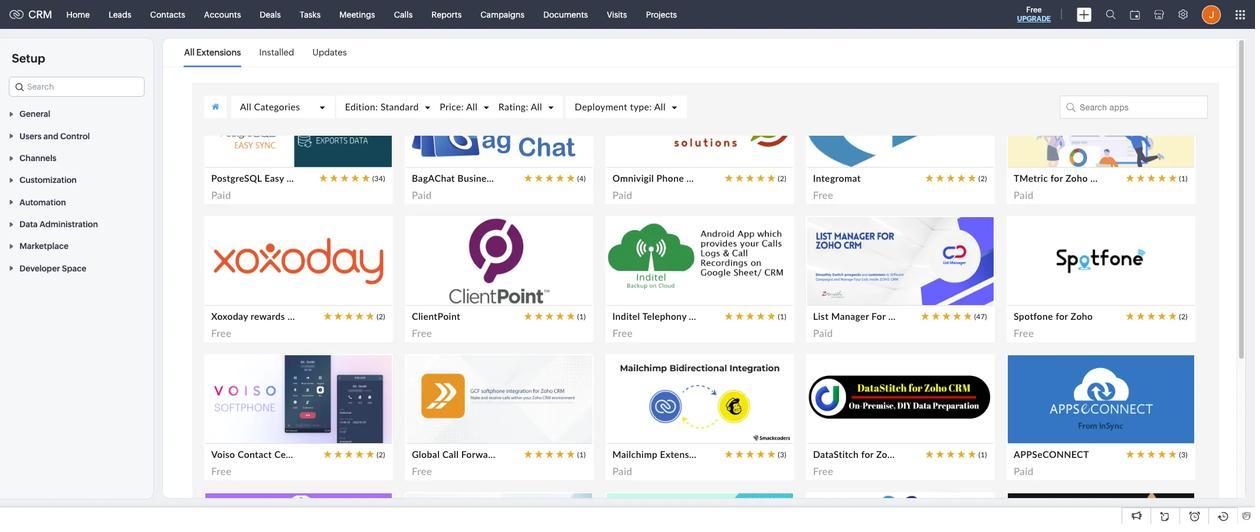 Task type: locate. For each thing, give the bounding box(es) containing it.
free
[[1027, 5, 1042, 14]]

automation button
[[0, 191, 153, 213]]

marketplace button
[[0, 235, 153, 257]]

home link
[[57, 0, 99, 29]]

data
[[19, 220, 38, 229]]

profile image
[[1202, 5, 1221, 24]]

automation
[[19, 198, 66, 207]]

crm
[[28, 8, 52, 21]]

campaigns
[[481, 10, 525, 19]]

space
[[62, 264, 86, 273]]

create menu image
[[1077, 7, 1092, 22]]

reports
[[432, 10, 462, 19]]

None field
[[9, 77, 145, 97]]

campaigns link
[[471, 0, 534, 29]]

developer space button
[[0, 257, 153, 279]]

accounts
[[204, 10, 241, 19]]

general button
[[0, 103, 153, 125]]

search image
[[1106, 9, 1116, 19]]

all
[[184, 47, 195, 57]]

administration
[[40, 220, 98, 229]]

tasks
[[300, 10, 321, 19]]

developer space
[[19, 264, 86, 273]]

create menu element
[[1070, 0, 1099, 29]]

extensions
[[196, 47, 241, 57]]

visits link
[[598, 0, 637, 29]]

contacts link
[[141, 0, 195, 29]]

installed link
[[259, 39, 294, 66]]

setup
[[12, 51, 45, 65]]

customization
[[19, 176, 77, 185]]

leads link
[[99, 0, 141, 29]]

documents link
[[534, 0, 598, 29]]

control
[[60, 131, 90, 141]]

projects
[[646, 10, 677, 19]]

and
[[43, 131, 58, 141]]

channels
[[19, 153, 56, 163]]

updates
[[313, 47, 347, 57]]

tasks link
[[290, 0, 330, 29]]

installed
[[259, 47, 294, 57]]

marketplace
[[19, 242, 69, 251]]

profile element
[[1195, 0, 1228, 29]]

users and control button
[[0, 125, 153, 147]]

contacts
[[150, 10, 185, 19]]

upgrade
[[1018, 15, 1051, 23]]



Task type: describe. For each thing, give the bounding box(es) containing it.
search element
[[1099, 0, 1123, 29]]

all extensions link
[[184, 39, 241, 66]]

updates link
[[313, 39, 347, 66]]

meetings
[[340, 10, 375, 19]]

calls link
[[385, 0, 422, 29]]

accounts link
[[195, 0, 250, 29]]

data administration button
[[0, 213, 153, 235]]

channels button
[[0, 147, 153, 169]]

deals link
[[250, 0, 290, 29]]

deals
[[260, 10, 281, 19]]

data administration
[[19, 220, 98, 229]]

users and control
[[19, 131, 90, 141]]

calls
[[394, 10, 413, 19]]

all extensions
[[184, 47, 241, 57]]

Search text field
[[9, 77, 144, 96]]

meetings link
[[330, 0, 385, 29]]

crm link
[[9, 8, 52, 21]]

projects link
[[637, 0, 687, 29]]

users
[[19, 131, 42, 141]]

calendar image
[[1130, 10, 1140, 19]]

developer
[[19, 264, 60, 273]]

general
[[19, 109, 50, 119]]

customization button
[[0, 169, 153, 191]]

free upgrade
[[1018, 5, 1051, 23]]

documents
[[544, 10, 588, 19]]

leads
[[109, 10, 131, 19]]

visits
[[607, 10, 627, 19]]

home
[[66, 10, 90, 19]]

reports link
[[422, 0, 471, 29]]



Task type: vqa. For each thing, say whether or not it's contained in the screenshot.
All Extensions
yes



